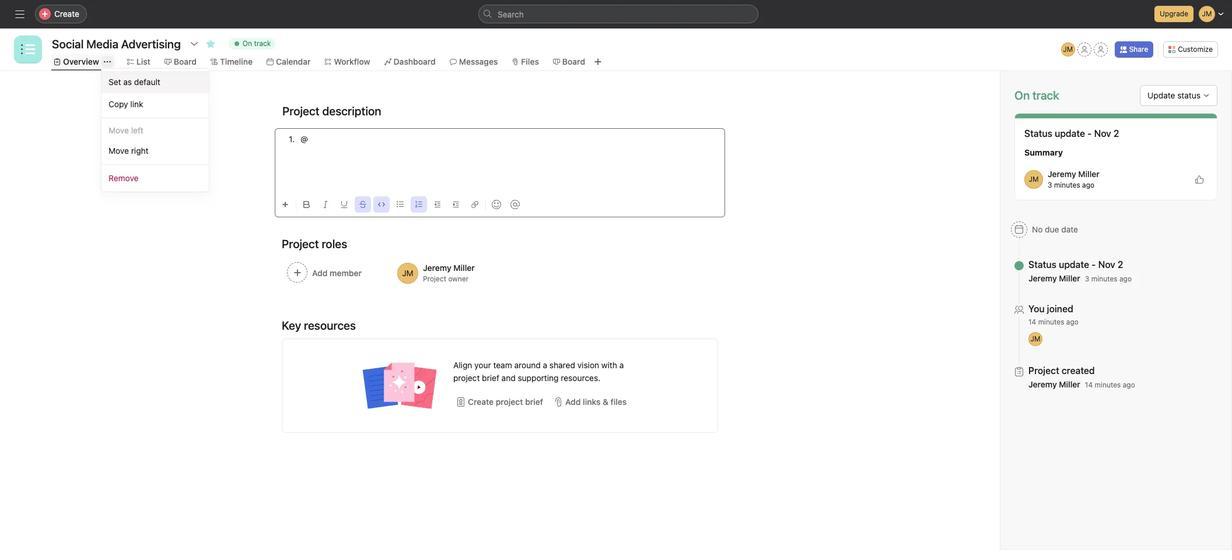 Task type: vqa. For each thing, say whether or not it's contained in the screenshot.
Projects
no



Task type: describe. For each thing, give the bounding box(es) containing it.
owner
[[448, 275, 469, 284]]

3 inside jeremy miller 3 minutes ago
[[1048, 181, 1052, 190]]

nov 2
[[1094, 128, 1119, 139]]

underline image
[[341, 201, 348, 208]]

status for status update - nov 2 jeremy miller 3 minutes ago
[[1029, 260, 1057, 270]]

italics image
[[322, 201, 329, 208]]

update for nov 2
[[1055, 128, 1085, 139]]

1 board link from the left
[[164, 55, 197, 68]]

and
[[502, 373, 516, 383]]

create project brief
[[468, 397, 543, 407]]

board for first board link
[[174, 57, 197, 67]]

links
[[583, 397, 601, 407]]

right
[[131, 146, 149, 156]]

track
[[254, 39, 271, 48]]

expand sidebar image
[[15, 9, 25, 19]]

jm button
[[1061, 43, 1075, 57]]

project
[[423, 275, 446, 284]]

customize button
[[1163, 41, 1218, 58]]

ago inside project created jeremy miller 14 minutes ago
[[1123, 381, 1135, 390]]

upgrade
[[1160, 9, 1188, 18]]

files
[[611, 397, 627, 407]]

brief inside button
[[525, 397, 543, 407]]

add member button
[[282, 257, 387, 290]]

at mention image
[[510, 200, 520, 209]]

timeline
[[220, 57, 253, 67]]

no due date button
[[1006, 219, 1083, 240]]

add member
[[312, 268, 362, 278]]

supporting
[[518, 373, 559, 383]]

add links & files
[[565, 397, 627, 407]]

due
[[1045, 225, 1059, 235]]

add tab image
[[593, 57, 603, 67]]

link
[[130, 99, 143, 109]]

increase list indent image
[[453, 201, 460, 208]]

tab actions image
[[104, 58, 111, 65]]

jeremy inside jeremy miller 3 minutes ago
[[1048, 169, 1076, 179]]

@
[[300, 134, 308, 144]]

show options image
[[190, 39, 199, 48]]

status update - nov 2 jeremy miller 3 minutes ago
[[1029, 260, 1132, 284]]

set
[[109, 77, 121, 87]]

- for nov 2
[[1088, 128, 1092, 139]]

2 vertical spatial jm
[[1031, 335, 1040, 344]]

no due date
[[1032, 225, 1078, 235]]

overview link
[[54, 55, 99, 68]]

minutes inside you joined 14 minutes ago
[[1038, 318, 1064, 327]]

update status
[[1148, 90, 1201, 100]]

create for create project brief
[[468, 397, 494, 407]]

project created jeremy miller 14 minutes ago
[[1029, 366, 1135, 390]]

you
[[1029, 304, 1045, 314]]

create button
[[35, 5, 87, 23]]

status
[[1177, 90, 1201, 100]]

minutes inside status update - nov 2 jeremy miller 3 minutes ago
[[1091, 275, 1118, 284]]

calendar link
[[267, 55, 311, 68]]

latest status update element
[[1015, 113, 1218, 201]]

align your team around a shared vision with a project brief and supporting resources.
[[453, 361, 624, 383]]

jeremy miller 3 minutes ago
[[1048, 169, 1100, 190]]

jeremy miller project owner
[[423, 263, 475, 284]]

bulleted list image
[[397, 201, 404, 208]]

&
[[603, 397, 608, 407]]

strikethrough image
[[359, 201, 366, 208]]

code image
[[378, 201, 385, 208]]

miller inside jeremy miller 3 minutes ago
[[1078, 169, 1100, 179]]

status for status update - nov 2
[[1024, 128, 1052, 139]]

jeremy inside status update - nov 2 jeremy miller 3 minutes ago
[[1029, 274, 1057, 284]]

remove
[[109, 173, 139, 183]]

align
[[453, 361, 472, 370]]

on track
[[243, 39, 271, 48]]

miller inside project created jeremy miller 14 minutes ago
[[1059, 380, 1080, 390]]

no
[[1032, 225, 1043, 235]]

date
[[1061, 225, 1078, 235]]

brief inside align your team around a shared vision with a project brief and supporting resources.
[[482, 373, 499, 383]]

board for 1st board link from the right
[[562, 57, 585, 67]]

decrease list indent image
[[434, 201, 441, 208]]

jeremy inside project created jeremy miller 14 minutes ago
[[1029, 380, 1057, 390]]

timeline link
[[211, 55, 253, 68]]

on track button
[[223, 36, 281, 52]]

summary
[[1024, 148, 1063, 158]]

as
[[123, 77, 132, 87]]

team
[[493, 361, 512, 370]]

list link
[[127, 55, 150, 68]]

link image
[[471, 201, 478, 208]]

messages
[[459, 57, 498, 67]]

workflow
[[334, 57, 370, 67]]

share button
[[1115, 41, 1154, 58]]

add links & files button
[[551, 392, 630, 413]]

nov
[[1098, 260, 1115, 270]]

move left
[[109, 125, 143, 135]]

Search tasks, projects, and more text field
[[478, 5, 758, 23]]



Task type: locate. For each thing, give the bounding box(es) containing it.
upgrade button
[[1155, 6, 1194, 22]]

Project description title text field
[[275, 99, 384, 124]]

files
[[521, 57, 539, 67]]

jeremy down summary
[[1048, 169, 1076, 179]]

create inside popup button
[[54, 9, 79, 19]]

create right expand sidebar image
[[54, 9, 79, 19]]

jeremy miller link for status
[[1029, 274, 1080, 284]]

brief down supporting
[[525, 397, 543, 407]]

on track
[[1015, 89, 1059, 102]]

1 horizontal spatial a
[[619, 361, 624, 370]]

1 vertical spatial 3
[[1085, 275, 1089, 284]]

0 vertical spatial 14
[[1029, 318, 1036, 327]]

remove from starred image
[[206, 39, 215, 48]]

jeremy miller link for project created
[[1029, 380, 1080, 390]]

miller down project created at right bottom
[[1059, 380, 1080, 390]]

board link
[[164, 55, 197, 68], [553, 55, 585, 68]]

board left add tab "icon"
[[562, 57, 585, 67]]

0 horizontal spatial a
[[543, 361, 547, 370]]

ago inside jeremy miller 3 minutes ago
[[1082, 181, 1094, 190]]

0 vertical spatial jm
[[1063, 45, 1073, 54]]

0 vertical spatial move
[[109, 125, 129, 135]]

a
[[543, 361, 547, 370], [619, 361, 624, 370]]

14 inside project created jeremy miller 14 minutes ago
[[1085, 381, 1093, 390]]

minutes inside project created jeremy miller 14 minutes ago
[[1095, 381, 1121, 390]]

1 horizontal spatial brief
[[525, 397, 543, 407]]

numbered list image
[[415, 201, 422, 208]]

set as default menu item
[[102, 71, 209, 93]]

miller inside status update - nov 2 jeremy miller 3 minutes ago
[[1059, 274, 1080, 284]]

add
[[565, 397, 581, 407]]

minutes inside jeremy miller 3 minutes ago
[[1054, 181, 1080, 190]]

move left left
[[109, 125, 129, 135]]

left
[[131, 125, 143, 135]]

with
[[601, 361, 617, 370]]

3 down 'status update - nov 2' button on the top right of the page
[[1085, 275, 1089, 284]]

0 vertical spatial jeremy miller link
[[1048, 169, 1100, 179]]

jeremy miller link inside the latest status update element
[[1048, 169, 1100, 179]]

you joined button
[[1029, 303, 1079, 315]]

update left nov
[[1059, 260, 1089, 270]]

-
[[1088, 128, 1092, 139], [1092, 260, 1096, 270]]

1 board from the left
[[174, 57, 197, 67]]

default
[[134, 77, 160, 87]]

copy
[[109, 99, 128, 109]]

ago inside status update - nov 2 jeremy miller 3 minutes ago
[[1119, 275, 1132, 284]]

project down and
[[496, 397, 523, 407]]

move right
[[109, 146, 149, 156]]

a right with
[[619, 361, 624, 370]]

1 vertical spatial create
[[468, 397, 494, 407]]

move left right
[[109, 146, 129, 156]]

emoji image
[[492, 200, 501, 209]]

key resources
[[282, 319, 356, 333]]

2 vertical spatial jeremy miller link
[[1029, 380, 1080, 390]]

1 vertical spatial jeremy
[[1029, 274, 1057, 284]]

minutes down project created at right bottom
[[1095, 381, 1121, 390]]

0 vertical spatial 3
[[1048, 181, 1052, 190]]

bold image
[[303, 201, 310, 208]]

0 horizontal spatial board
[[174, 57, 197, 67]]

2 board from the left
[[562, 57, 585, 67]]

your
[[474, 361, 491, 370]]

1 vertical spatial 14
[[1085, 381, 1093, 390]]

14 inside you joined 14 minutes ago
[[1029, 318, 1036, 327]]

board link down show options image at the left top of page
[[164, 55, 197, 68]]

jeremy miller link down project created at right bottom
[[1029, 380, 1080, 390]]

0 vertical spatial brief
[[482, 373, 499, 383]]

status inside status update - nov 2 jeremy miller 3 minutes ago
[[1029, 260, 1057, 270]]

shared
[[549, 361, 575, 370]]

project
[[453, 373, 480, 383], [496, 397, 523, 407]]

status up summary
[[1024, 128, 1052, 139]]

move for move right
[[109, 146, 129, 156]]

0 horizontal spatial 14
[[1029, 318, 1036, 327]]

miller down 'status update - nov 2' button on the top right of the page
[[1059, 274, 1080, 284]]

14 down you on the bottom of page
[[1029, 318, 1036, 327]]

1 horizontal spatial project
[[496, 397, 523, 407]]

1 horizontal spatial 3
[[1085, 275, 1089, 284]]

1 vertical spatial move
[[109, 146, 129, 156]]

update inside status update - nov 2 jeremy miller 3 minutes ago
[[1059, 260, 1089, 270]]

jm inside button
[[1063, 45, 1073, 54]]

None text field
[[49, 33, 184, 54]]

- left nov
[[1092, 260, 1096, 270]]

create down your
[[468, 397, 494, 407]]

1 vertical spatial update
[[1059, 260, 1089, 270]]

create
[[54, 9, 79, 19], [468, 397, 494, 407]]

brief down your
[[482, 373, 499, 383]]

1 vertical spatial jm
[[1029, 175, 1039, 184]]

status down no due date dropdown button
[[1029, 260, 1057, 270]]

1 horizontal spatial board
[[562, 57, 585, 67]]

0 vertical spatial update
[[1055, 128, 1085, 139]]

toolbar
[[277, 191, 725, 213]]

messages link
[[450, 55, 498, 68]]

0 vertical spatial -
[[1088, 128, 1092, 139]]

minutes down nov
[[1091, 275, 1118, 284]]

1 a from the left
[[543, 361, 547, 370]]

0 vertical spatial status
[[1024, 128, 1052, 139]]

board down show options image at the left top of page
[[174, 57, 197, 67]]

jeremy miller
[[423, 263, 475, 273]]

0 likes. click to like this task image
[[1195, 175, 1204, 184]]

0 vertical spatial create
[[54, 9, 79, 19]]

set as default
[[109, 77, 160, 87]]

jm
[[1063, 45, 1073, 54], [1029, 175, 1039, 184], [1031, 335, 1040, 344]]

miller down status update - nov 2 on the top right of the page
[[1078, 169, 1100, 179]]

status update - nov 2 button
[[1029, 259, 1132, 271]]

project created
[[1029, 366, 1095, 376]]

dashboard
[[394, 57, 436, 67]]

list
[[136, 57, 150, 67]]

board link left add tab "icon"
[[553, 55, 585, 68]]

update for nov
[[1059, 260, 1089, 270]]

- inside the latest status update element
[[1088, 128, 1092, 139]]

jm inside the latest status update element
[[1029, 175, 1039, 184]]

0 vertical spatial project
[[453, 373, 480, 383]]

on
[[243, 39, 252, 48]]

update status button
[[1140, 85, 1218, 106]]

2 move from the top
[[109, 146, 129, 156]]

move for move left
[[109, 125, 129, 135]]

1 vertical spatial project
[[496, 397, 523, 407]]

joined
[[1047, 304, 1073, 314]]

0 horizontal spatial project
[[453, 373, 480, 383]]

1 vertical spatial -
[[1092, 260, 1096, 270]]

status update - nov 2
[[1024, 128, 1119, 139]]

jeremy miller link
[[1048, 169, 1100, 179], [1029, 274, 1080, 284], [1029, 380, 1080, 390]]

- for nov
[[1092, 260, 1096, 270]]

0 horizontal spatial create
[[54, 9, 79, 19]]

jeremy
[[1048, 169, 1076, 179], [1029, 274, 1057, 284], [1029, 380, 1057, 390]]

1 vertical spatial status
[[1029, 260, 1057, 270]]

jeremy miller link down 'status update - nov 2' button on the top right of the page
[[1029, 274, 1080, 284]]

2 vertical spatial jeremy
[[1029, 380, 1057, 390]]

jeremy down project created at right bottom
[[1029, 380, 1057, 390]]

create inside button
[[468, 397, 494, 407]]

1 vertical spatial jeremy miller link
[[1029, 274, 1080, 284]]

1 move from the top
[[109, 125, 129, 135]]

jeremy up you on the bottom of page
[[1029, 274, 1057, 284]]

- left nov 2
[[1088, 128, 1092, 139]]

project down align
[[453, 373, 480, 383]]

files link
[[512, 55, 539, 68]]

create project brief button
[[453, 392, 546, 413]]

vision
[[577, 361, 599, 370]]

a up supporting
[[543, 361, 547, 370]]

share
[[1129, 45, 1148, 54]]

1 vertical spatial miller
[[1059, 274, 1080, 284]]

move inside menu item
[[109, 125, 129, 135]]

14 down project created at right bottom
[[1085, 381, 1093, 390]]

dashboard link
[[384, 55, 436, 68]]

1 horizontal spatial create
[[468, 397, 494, 407]]

board
[[174, 57, 197, 67], [562, 57, 585, 67]]

0 vertical spatial jeremy
[[1048, 169, 1076, 179]]

insert an object image
[[282, 201, 289, 208]]

move left menu item
[[102, 121, 209, 140]]

project roles
[[282, 237, 347, 251]]

3
[[1048, 181, 1052, 190], [1085, 275, 1089, 284]]

- inside status update - nov 2 jeremy miller 3 minutes ago
[[1092, 260, 1096, 270]]

calendar
[[276, 57, 311, 67]]

3 down summary
[[1048, 181, 1052, 190]]

create for create
[[54, 9, 79, 19]]

customize
[[1178, 45, 1213, 54]]

2
[[1118, 260, 1123, 270]]

list image
[[21, 43, 35, 57]]

project inside button
[[496, 397, 523, 407]]

update up summary
[[1055, 128, 1085, 139]]

0 horizontal spatial brief
[[482, 373, 499, 383]]

copy link
[[109, 99, 143, 109]]

minutes down you joined button
[[1038, 318, 1064, 327]]

minutes
[[1054, 181, 1080, 190], [1091, 275, 1118, 284], [1038, 318, 1064, 327], [1095, 381, 1121, 390]]

0 horizontal spatial board link
[[164, 55, 197, 68]]

0 horizontal spatial 3
[[1048, 181, 1052, 190]]

you joined 14 minutes ago
[[1029, 304, 1079, 327]]

overview
[[63, 57, 99, 67]]

2 board link from the left
[[553, 55, 585, 68]]

update
[[1148, 90, 1175, 100]]

14
[[1029, 318, 1036, 327], [1085, 381, 1093, 390]]

0 vertical spatial miller
[[1078, 169, 1100, 179]]

3 inside status update - nov 2 jeremy miller 3 minutes ago
[[1085, 275, 1089, 284]]

resources.
[[561, 373, 600, 383]]

2 a from the left
[[619, 361, 624, 370]]

ago inside you joined 14 minutes ago
[[1066, 318, 1079, 327]]

minutes down summary
[[1054, 181, 1080, 190]]

around
[[514, 361, 541, 370]]

workflow link
[[325, 55, 370, 68]]

move
[[109, 125, 129, 135], [109, 146, 129, 156]]

jeremy miller link down summary
[[1048, 169, 1100, 179]]

1 horizontal spatial board link
[[553, 55, 585, 68]]

miller
[[1078, 169, 1100, 179], [1059, 274, 1080, 284], [1059, 380, 1080, 390]]

1 horizontal spatial 14
[[1085, 381, 1093, 390]]

project inside align your team around a shared vision with a project brief and supporting resources.
[[453, 373, 480, 383]]

1 vertical spatial brief
[[525, 397, 543, 407]]

status
[[1024, 128, 1052, 139], [1029, 260, 1057, 270]]

update
[[1055, 128, 1085, 139], [1059, 260, 1089, 270]]

2 vertical spatial miller
[[1059, 380, 1080, 390]]



